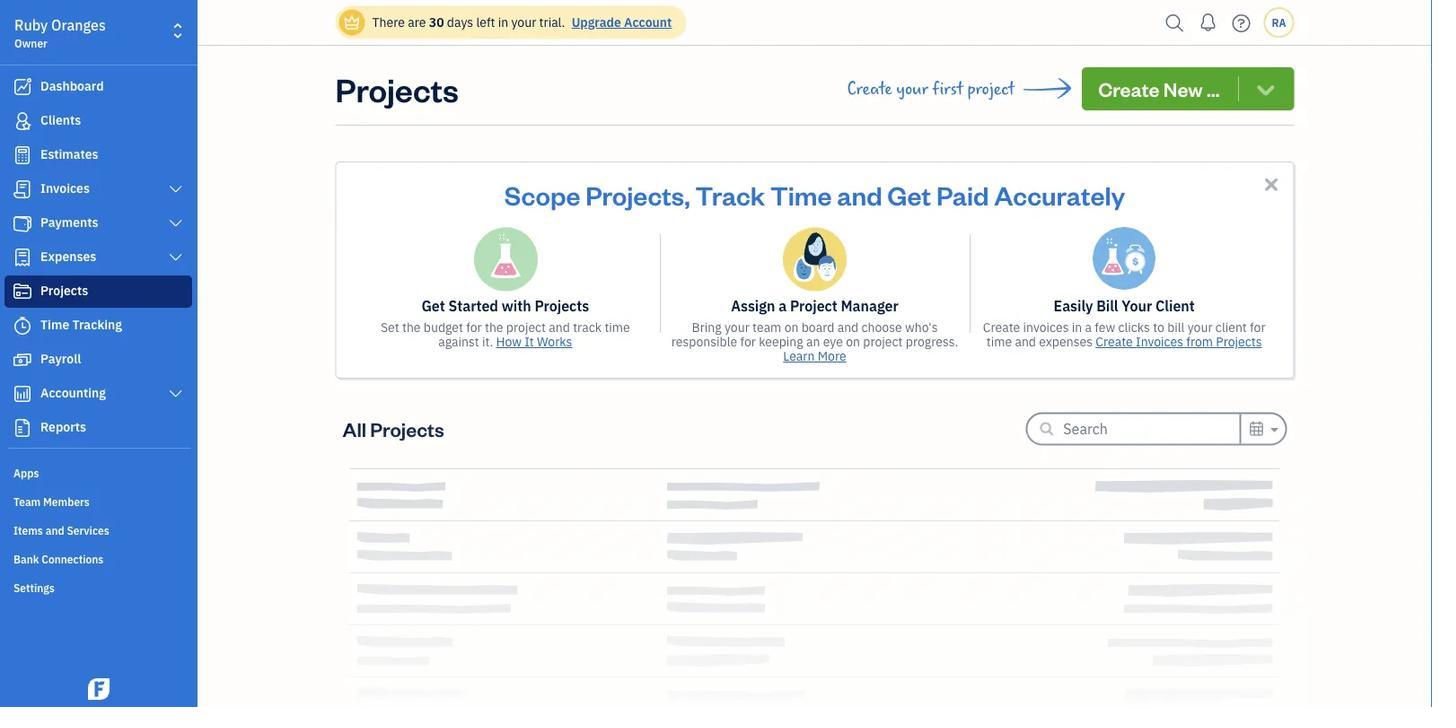 Task type: locate. For each thing, give the bounding box(es) containing it.
easily bill your client
[[1054, 297, 1195, 316]]

upgrade
[[572, 14, 621, 31]]

your inside the create invoices in a few clicks to bill your client for time and expenses
[[1188, 319, 1213, 336]]

main element
[[0, 0, 242, 708]]

1 vertical spatial in
[[1072, 319, 1082, 336]]

on right 'team'
[[784, 319, 799, 336]]

it
[[525, 334, 534, 350]]

project right first
[[967, 79, 1015, 99]]

0 vertical spatial chevron large down image
[[168, 182, 184, 197]]

estimates
[[40, 146, 98, 163]]

reports link
[[4, 412, 192, 444]]

for inside set the budget for the project and track time against it.
[[466, 319, 482, 336]]

manager
[[841, 297, 899, 316]]

go to help image
[[1227, 9, 1256, 36]]

chevron large down image
[[168, 182, 184, 197], [168, 216, 184, 231], [168, 251, 184, 265]]

for right client
[[1250, 319, 1266, 336]]

time
[[770, 178, 832, 211], [40, 317, 69, 333]]

who's
[[905, 319, 938, 336]]

1 horizontal spatial invoices
[[1136, 334, 1183, 350]]

2 horizontal spatial project
[[967, 79, 1015, 99]]

0 horizontal spatial time
[[40, 317, 69, 333]]

projects right from
[[1216, 334, 1262, 350]]

1 horizontal spatial get
[[887, 178, 931, 211]]

time up assign a project manager 'image'
[[770, 178, 832, 211]]

0 vertical spatial time
[[770, 178, 832, 211]]

client
[[1216, 319, 1247, 336]]

time right track
[[605, 319, 630, 336]]

create inside the create invoices in a few clicks to bill your client for time and expenses
[[983, 319, 1020, 336]]

chevron large down image for expenses
[[168, 251, 184, 265]]

and
[[837, 178, 882, 211], [549, 319, 570, 336], [837, 319, 859, 336], [1015, 334, 1036, 350], [46, 523, 64, 538]]

project
[[967, 79, 1015, 99], [506, 319, 546, 336], [863, 334, 903, 350]]

1 vertical spatial a
[[1085, 319, 1092, 336]]

budget
[[424, 319, 463, 336]]

assign a project manager bring your team on board and choose who's responsible for keeping an eye on project progress. learn more
[[671, 297, 958, 365]]

paid
[[936, 178, 989, 211]]

settings
[[13, 581, 55, 595]]

1 vertical spatial time
[[40, 317, 69, 333]]

1 horizontal spatial a
[[1085, 319, 1092, 336]]

time inside the create invoices in a few clicks to bill your client for time and expenses
[[987, 334, 1012, 350]]

Search text field
[[1063, 415, 1239, 444]]

0 horizontal spatial project
[[506, 319, 546, 336]]

projects right all
[[370, 416, 444, 442]]

works
[[537, 334, 572, 350]]

2 vertical spatial chevron large down image
[[168, 251, 184, 265]]

in down easily
[[1072, 319, 1082, 336]]

to
[[1153, 319, 1165, 336]]

project down with on the left top
[[506, 319, 546, 336]]

freshbooks image
[[84, 679, 113, 700]]

chevron large down image for payments
[[168, 216, 184, 231]]

timer image
[[12, 317, 33, 335]]

learn
[[783, 348, 815, 365]]

with
[[502, 297, 531, 316]]

1 horizontal spatial project
[[863, 334, 903, 350]]

create invoices in a few clicks to bill your client for time and expenses
[[983, 319, 1266, 350]]

0 horizontal spatial for
[[466, 319, 482, 336]]

the right set
[[402, 319, 421, 336]]

and left track
[[549, 319, 570, 336]]

get left the paid
[[887, 178, 931, 211]]

time right timer image
[[40, 317, 69, 333]]

upgrade account link
[[568, 14, 672, 31]]

time left "invoices"
[[987, 334, 1012, 350]]

create left "invoices"
[[983, 319, 1020, 336]]

chevron large down image up projects link
[[168, 251, 184, 265]]

and inside items and services link
[[46, 523, 64, 538]]

and inside the create invoices in a few clicks to bill your client for time and expenses
[[1015, 334, 1036, 350]]

easily bill your client image
[[1093, 227, 1156, 290]]

create down bill
[[1096, 334, 1133, 350]]

board
[[802, 319, 834, 336]]

0 vertical spatial a
[[779, 297, 787, 316]]

the
[[402, 319, 421, 336], [485, 319, 503, 336]]

estimates link
[[4, 139, 192, 172]]

eye
[[823, 334, 843, 350]]

more
[[818, 348, 846, 365]]

1 horizontal spatial on
[[846, 334, 860, 350]]

1 horizontal spatial the
[[485, 319, 503, 336]]

and right items
[[46, 523, 64, 538]]

in right left
[[498, 14, 508, 31]]

payments
[[40, 214, 98, 231]]

assign
[[731, 297, 775, 316]]

1 horizontal spatial time
[[770, 178, 832, 211]]

0 horizontal spatial a
[[779, 297, 787, 316]]

project down "manager"
[[863, 334, 903, 350]]

how it works
[[496, 334, 572, 350]]

get
[[887, 178, 931, 211], [421, 297, 445, 316]]

get started with projects
[[421, 297, 589, 316]]

1 vertical spatial get
[[421, 297, 445, 316]]

scope projects, track time and get paid accurately
[[504, 178, 1125, 211]]

are
[[408, 14, 426, 31]]

and left expenses
[[1015, 334, 1036, 350]]

chart image
[[12, 385, 33, 403]]

chevron large down image for invoices
[[168, 182, 184, 197]]

payments link
[[4, 207, 192, 240]]

a
[[779, 297, 787, 316], [1085, 319, 1092, 336]]

bill
[[1097, 297, 1118, 316]]

track
[[573, 319, 602, 336]]

0 horizontal spatial the
[[402, 319, 421, 336]]

1 horizontal spatial for
[[740, 334, 756, 350]]

a left few
[[1085, 319, 1092, 336]]

invoices inside main element
[[40, 180, 90, 197]]

accounting link
[[4, 378, 192, 410]]

1 the from the left
[[402, 319, 421, 336]]

a up 'team'
[[779, 297, 787, 316]]

2 chevron large down image from the top
[[168, 216, 184, 231]]

payment image
[[12, 215, 33, 233]]

and up assign a project manager 'image'
[[837, 178, 882, 211]]

chevron large down image up payments link
[[168, 182, 184, 197]]

expenses
[[1039, 334, 1093, 350]]

for left the 'it.'
[[466, 319, 482, 336]]

for
[[466, 319, 482, 336], [1250, 319, 1266, 336], [740, 334, 756, 350]]

your down assign
[[725, 319, 750, 336]]

get up budget
[[421, 297, 445, 316]]

create inside create new … dropdown button
[[1098, 76, 1160, 101]]

create left first
[[847, 79, 892, 99]]

bank
[[13, 552, 39, 567]]

0 horizontal spatial in
[[498, 14, 508, 31]]

and right board
[[837, 319, 859, 336]]

track
[[695, 178, 765, 211]]

left
[[476, 14, 495, 31]]

ra
[[1272, 15, 1286, 30]]

projects down expenses
[[40, 282, 88, 299]]

reports
[[40, 419, 86, 435]]

0 horizontal spatial invoices
[[40, 180, 90, 197]]

for left keeping
[[740, 334, 756, 350]]

client image
[[12, 112, 33, 130]]

0 horizontal spatial get
[[421, 297, 445, 316]]

get started with projects image
[[473, 227, 538, 292]]

1 chevron large down image from the top
[[168, 182, 184, 197]]

invoice image
[[12, 180, 33, 198]]

0 horizontal spatial time
[[605, 319, 630, 336]]

1 horizontal spatial time
[[987, 334, 1012, 350]]

all projects
[[343, 416, 444, 442]]

expenses
[[40, 248, 96, 265]]

create new … button
[[1082, 67, 1294, 110]]

team
[[753, 319, 781, 336]]

your right bill
[[1188, 319, 1213, 336]]

1 vertical spatial chevron large down image
[[168, 216, 184, 231]]

your
[[511, 14, 536, 31], [896, 79, 928, 99], [725, 319, 750, 336], [1188, 319, 1213, 336]]

projects inside main element
[[40, 282, 88, 299]]

1 vertical spatial invoices
[[1136, 334, 1183, 350]]

chevron large down image
[[168, 387, 184, 401]]

scope
[[504, 178, 580, 211]]

time inside 'link'
[[40, 317, 69, 333]]

create
[[1098, 76, 1160, 101], [847, 79, 892, 99], [983, 319, 1020, 336], [1096, 334, 1133, 350]]

on right eye
[[846, 334, 860, 350]]

caretdown image
[[1268, 419, 1278, 440]]

the down get started with projects
[[485, 319, 503, 336]]

invoices
[[40, 180, 90, 197], [1136, 334, 1183, 350]]

client
[[1156, 297, 1195, 316]]

3 chevron large down image from the top
[[168, 251, 184, 265]]

…
[[1207, 76, 1220, 101]]

2 horizontal spatial for
[[1250, 319, 1266, 336]]

0 vertical spatial invoices
[[40, 180, 90, 197]]

create left 'new' in the top of the page
[[1098, 76, 1160, 101]]

your
[[1122, 297, 1152, 316]]

create for create invoices from projects
[[1096, 334, 1133, 350]]

1 horizontal spatial in
[[1072, 319, 1082, 336]]

chevron large down image inside payments link
[[168, 216, 184, 231]]

chevron large down image up expenses link
[[168, 216, 184, 231]]

your left trial.
[[511, 14, 536, 31]]

search image
[[1161, 9, 1189, 36]]

create for create invoices in a few clicks to bill your client for time and expenses
[[983, 319, 1020, 336]]



Task type: vqa. For each thing, say whether or not it's contained in the screenshot.
'Create New …'
yes



Task type: describe. For each thing, give the bounding box(es) containing it.
crown image
[[343, 13, 361, 32]]

projects down there
[[335, 67, 459, 110]]

create for create your first project
[[847, 79, 892, 99]]

oranges
[[51, 16, 106, 35]]

dashboard link
[[4, 71, 192, 103]]

all
[[343, 416, 366, 442]]

bank connections link
[[4, 545, 192, 572]]

team
[[13, 495, 41, 509]]

and inside the assign a project manager bring your team on board and choose who's responsible for keeping an eye on project progress. learn more
[[837, 319, 859, 336]]

create for create new …
[[1098, 76, 1160, 101]]

time tracking
[[40, 317, 122, 333]]

items
[[13, 523, 43, 538]]

set
[[381, 319, 399, 336]]

ruby oranges owner
[[14, 16, 106, 50]]

started
[[449, 297, 498, 316]]

a inside the assign a project manager bring your team on board and choose who's responsible for keeping an eye on project progress. learn more
[[779, 297, 787, 316]]

how
[[496, 334, 522, 350]]

calendar image
[[1248, 418, 1265, 440]]

progress.
[[906, 334, 958, 350]]

bring
[[692, 319, 722, 336]]

easily
[[1054, 297, 1093, 316]]

it.
[[482, 334, 493, 350]]

0 vertical spatial in
[[498, 14, 508, 31]]

create your first project
[[847, 79, 1015, 99]]

items and services
[[13, 523, 109, 538]]

ruby
[[14, 16, 48, 35]]

accurately
[[994, 178, 1125, 211]]

tracking
[[72, 317, 122, 333]]

few
[[1095, 319, 1115, 336]]

30
[[429, 14, 444, 31]]

payroll
[[40, 351, 81, 367]]

invoices
[[1023, 319, 1069, 336]]

clicks
[[1118, 319, 1150, 336]]

projects,
[[586, 178, 690, 211]]

dashboard image
[[12, 78, 33, 96]]

project inside set the budget for the project and track time against it.
[[506, 319, 546, 336]]

create new …
[[1098, 76, 1220, 101]]

for inside the create invoices in a few clicks to bill your client for time and expenses
[[1250, 319, 1266, 336]]

and inside set the budget for the project and track time against it.
[[549, 319, 570, 336]]

payroll link
[[4, 344, 192, 376]]

against
[[438, 334, 479, 350]]

notifications image
[[1194, 4, 1223, 40]]

dashboard
[[40, 78, 104, 94]]

an
[[806, 334, 820, 350]]

chevrondown image
[[1253, 76, 1278, 101]]

create invoices from projects
[[1096, 334, 1262, 350]]

close image
[[1261, 174, 1282, 195]]

owner
[[14, 36, 47, 50]]

projects link
[[4, 276, 192, 308]]

bill
[[1167, 319, 1185, 336]]

assign a project manager image
[[783, 227, 847, 292]]

ra button
[[1264, 7, 1294, 38]]

2 the from the left
[[485, 319, 503, 336]]

bank connections
[[13, 552, 104, 567]]

time tracking link
[[4, 310, 192, 342]]

in inside the create invoices in a few clicks to bill your client for time and expenses
[[1072, 319, 1082, 336]]

your left first
[[896, 79, 928, 99]]

items and services link
[[4, 516, 192, 543]]

report image
[[12, 419, 33, 437]]

for inside the assign a project manager bring your team on board and choose who's responsible for keeping an eye on project progress. learn more
[[740, 334, 756, 350]]

set the budget for the project and track time against it.
[[381, 319, 630, 350]]

days
[[447, 14, 473, 31]]

connections
[[42, 552, 104, 567]]

clients
[[40, 112, 81, 128]]

responsible
[[671, 334, 737, 350]]

choose
[[862, 319, 902, 336]]

a inside the create invoices in a few clicks to bill your client for time and expenses
[[1085, 319, 1092, 336]]

clients link
[[4, 105, 192, 137]]

0 vertical spatial get
[[887, 178, 931, 211]]

invoices link
[[4, 173, 192, 206]]

project inside the assign a project manager bring your team on board and choose who's responsible for keeping an eye on project progress. learn more
[[863, 334, 903, 350]]

accounting
[[40, 385, 106, 401]]

team members link
[[4, 488, 192, 515]]

expenses link
[[4, 242, 192, 274]]

0 horizontal spatial on
[[784, 319, 799, 336]]

your inside the assign a project manager bring your team on board and choose who's responsible for keeping an eye on project progress. learn more
[[725, 319, 750, 336]]

there are 30 days left in your trial. upgrade account
[[372, 14, 672, 31]]

new
[[1164, 76, 1203, 101]]

members
[[43, 495, 90, 509]]

services
[[67, 523, 109, 538]]

project
[[790, 297, 838, 316]]

team members
[[13, 495, 90, 509]]

apps
[[13, 466, 39, 480]]

from
[[1186, 334, 1213, 350]]

projects up track
[[535, 297, 589, 316]]

time inside set the budget for the project and track time against it.
[[605, 319, 630, 336]]

money image
[[12, 351, 33, 369]]

trial.
[[539, 14, 565, 31]]

first
[[933, 79, 963, 99]]

estimate image
[[12, 146, 33, 164]]

expense image
[[12, 249, 33, 267]]

account
[[624, 14, 672, 31]]

project image
[[12, 283, 33, 301]]

apps link
[[4, 459, 192, 486]]

there
[[372, 14, 405, 31]]



